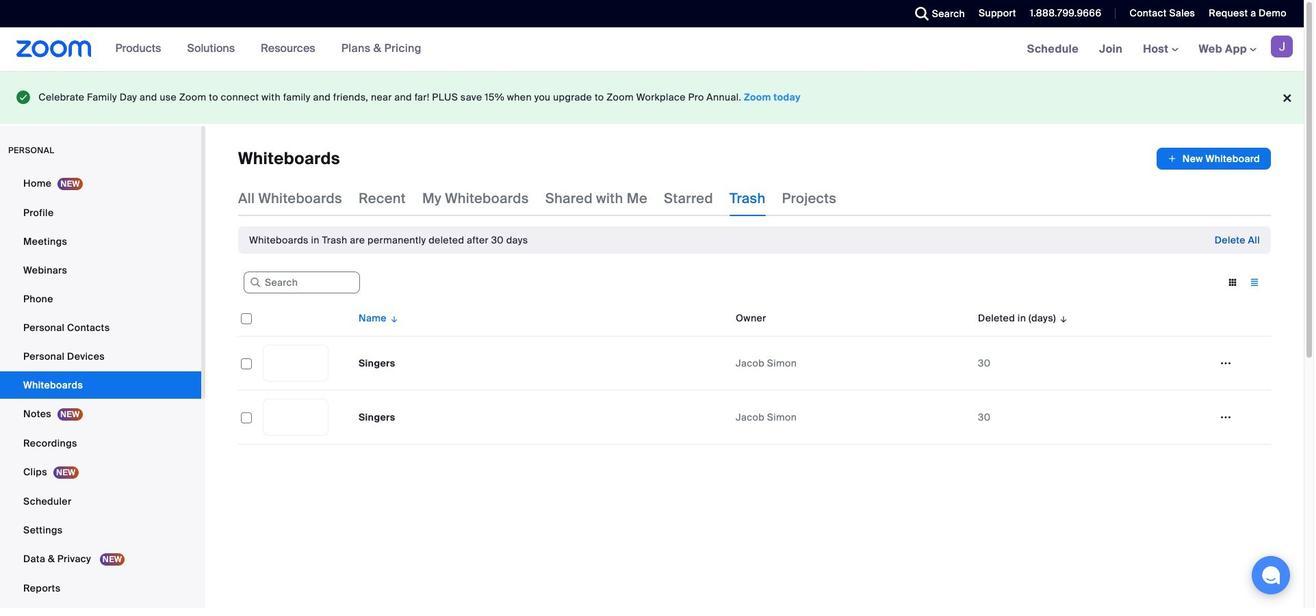Task type: locate. For each thing, give the bounding box(es) containing it.
personal menu menu
[[0, 170, 201, 604]]

banner
[[0, 27, 1305, 72]]

profile picture image
[[1272, 36, 1294, 58]]

1 vertical spatial thumbnail of singers image
[[264, 400, 328, 435]]

alert
[[249, 233, 528, 247]]

0 vertical spatial singers element
[[359, 357, 396, 370]]

footer
[[0, 71, 1305, 124]]

open chat image
[[1262, 566, 1281, 586]]

1 vertical spatial singers element
[[359, 411, 396, 424]]

1 singers element from the top
[[359, 357, 396, 370]]

thumbnail of singers image
[[264, 346, 328, 381], [264, 400, 328, 435]]

singers element for 2nd thumbnail of singers from the top
[[359, 411, 396, 424]]

2 thumbnail of singers image from the top
[[264, 400, 328, 435]]

1 thumbnail of singers image from the top
[[264, 346, 328, 381]]

grid mode, not selected image
[[1222, 276, 1244, 289]]

2 singers element from the top
[[359, 411, 396, 424]]

application
[[1157, 148, 1272, 170], [238, 300, 1282, 455]]

type image
[[16, 88, 30, 107]]

0 vertical spatial thumbnail of singers image
[[264, 346, 328, 381]]

singers element
[[359, 357, 396, 370], [359, 411, 396, 424]]



Task type: describe. For each thing, give the bounding box(es) containing it.
1 vertical spatial application
[[238, 300, 1282, 455]]

zoom logo image
[[16, 40, 92, 58]]

arrow down image
[[387, 310, 399, 326]]

tabs of all whiteboard page tab list
[[238, 180, 837, 216]]

Search text field
[[244, 272, 360, 294]]

arrow down image
[[1057, 310, 1069, 326]]

meetings navigation
[[1017, 27, 1305, 72]]

list mode, selected image
[[1244, 276, 1266, 289]]

product information navigation
[[92, 27, 432, 71]]

singers element for second thumbnail of singers from the bottom
[[359, 357, 396, 370]]

0 vertical spatial application
[[1157, 148, 1272, 170]]

add image
[[1168, 152, 1178, 165]]



Task type: vqa. For each thing, say whether or not it's contained in the screenshot.
the left Webinars
no



